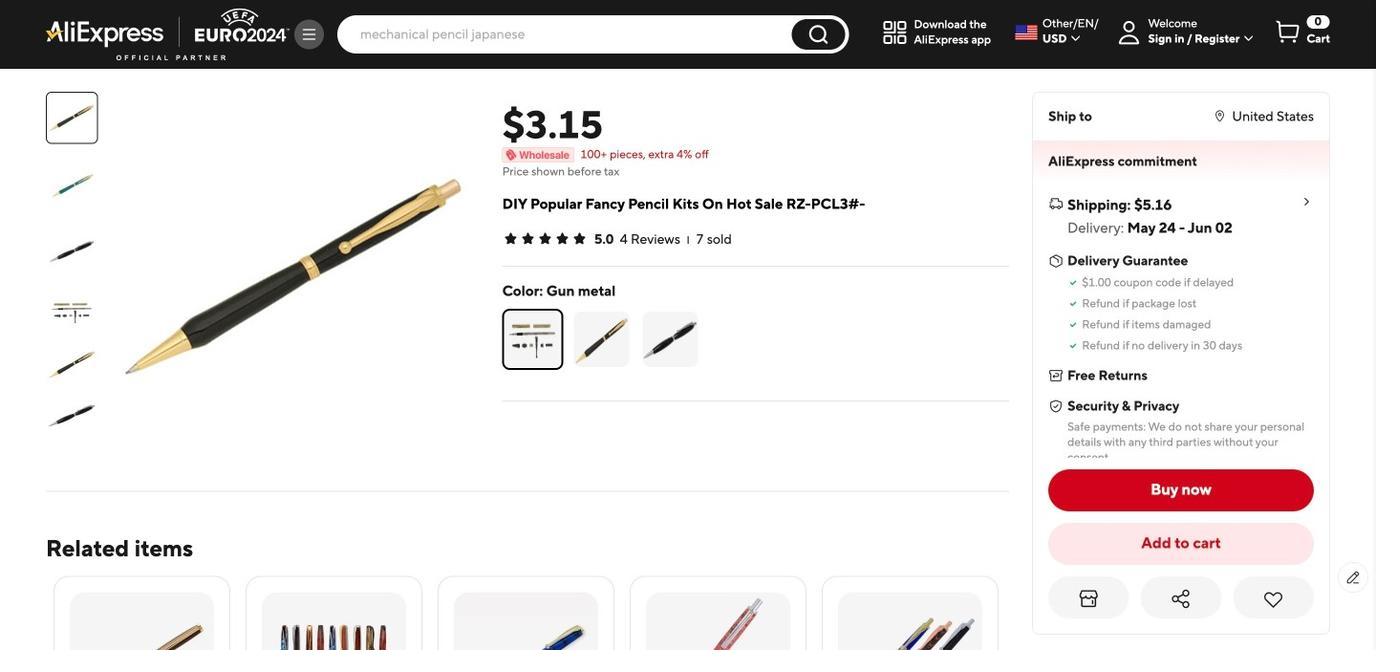 Task type: vqa. For each thing, say whether or not it's contained in the screenshot.
eless
no



Task type: locate. For each thing, give the bounding box(es) containing it.
2 vertical spatial vavr7jz image
[[1049, 368, 1064, 383]]

2 vavr7jz image from the top
[[1049, 529, 1064, 544]]

None text field
[[1076, 603, 1106, 626]]

1 vertical spatial vavr7jz image
[[1049, 529, 1064, 544]]

vavr7jz image
[[1049, 399, 1064, 414], [1049, 529, 1064, 544]]

0 vertical spatial vavr7jz image
[[1049, 399, 1064, 414]]

0 vertical spatial vavr7jz image
[[1049, 196, 1064, 211]]

None button
[[792, 19, 846, 50]]

1 vavr7jz image from the top
[[1049, 196, 1064, 211]]

1 vertical spatial vavr7jz image
[[1049, 253, 1064, 269]]

vavr7jz image
[[1049, 196, 1064, 211], [1049, 253, 1064, 269], [1049, 368, 1064, 383]]

3 vavr7jz image from the top
[[1049, 368, 1064, 383]]

2 vavr7jz image from the top
[[1049, 253, 1064, 269]]



Task type: describe. For each thing, give the bounding box(es) containing it.
mechanical pencil japanese text field
[[351, 25, 782, 44]]

1sqid_b image
[[301, 26, 318, 43]]

1 vavr7jz image from the top
[[1049, 399, 1064, 414]]



